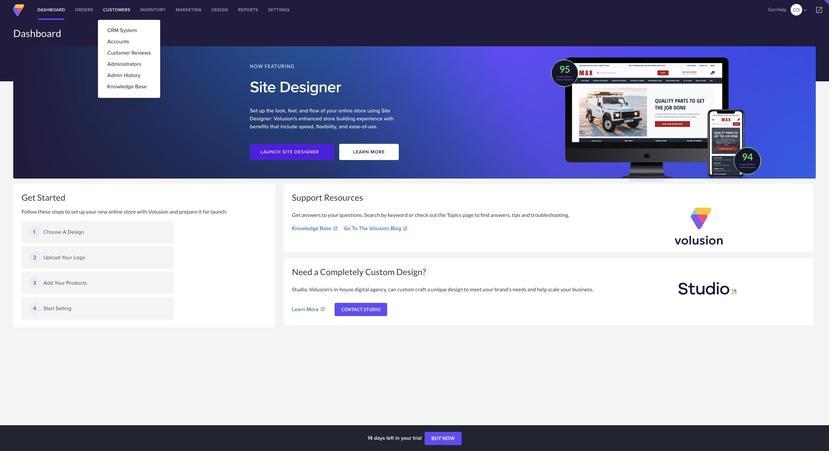 Task type: vqa. For each thing, say whether or not it's contained in the screenshot.
the SubCategory for SubCategory Display Mode 2 help_outline
no



Task type: locate. For each thing, give the bounding box(es) containing it.
volusion's left 'in-'
[[309, 287, 333, 293]]

get for get help
[[769, 7, 776, 12]]

0 vertical spatial google
[[558, 75, 563, 78]]

a right craft
[[428, 287, 430, 293]]

the
[[359, 225, 368, 233]]

your right the 'add'
[[54, 279, 65, 287]]

0 vertical spatial speed
[[569, 78, 574, 81]]

business.
[[573, 287, 594, 293]]

3
[[33, 280, 36, 287]]

with
[[384, 115, 394, 123], [137, 209, 147, 215]]

2 horizontal spatial get
[[769, 7, 776, 12]]

contact studio
[[342, 307, 381, 313]]

get left help
[[769, 7, 776, 12]]

search
[[364, 212, 380, 218]]

get left the answers
[[292, 212, 301, 218]]

by
[[381, 212, 387, 218]]

flexibility,
[[316, 123, 338, 130]]

in-
[[334, 287, 340, 293]]

0 vertical spatial knowledge base link
[[98, 81, 160, 92]]

out
[[430, 212, 438, 218]]

1 vertical spatial your
[[54, 279, 65, 287]]

google up mobile
[[740, 163, 746, 166]]

site
[[283, 149, 293, 155]]

0 vertical spatial online
[[339, 107, 353, 115]]

google up desktop
[[558, 75, 563, 78]]

speed for 95
[[569, 78, 574, 81]]

design right 'a'
[[68, 228, 84, 236]]

accounts link
[[98, 36, 160, 47]]

base down the answers
[[320, 225, 332, 233]]

logo
[[74, 254, 85, 262]]

0 horizontal spatial knowledge
[[107, 83, 134, 90]]

0 vertical spatial a
[[314, 267, 319, 278]]

co
[[794, 7, 801, 13]]

your right "of"
[[327, 107, 337, 115]]

customer reviews link
[[98, 48, 160, 58]]

use.
[[368, 123, 378, 130]]

page right desktop
[[564, 78, 568, 81]]

0 horizontal spatial site
[[250, 75, 276, 98]]

0 vertical spatial site
[[250, 75, 276, 98]]

online
[[339, 107, 353, 115], [109, 209, 123, 215]]

speed,
[[299, 123, 315, 130]]

for
[[203, 209, 210, 215]]

1 vertical spatial google
[[740, 163, 746, 166]]

admin history
[[107, 72, 141, 79]]

google for 94
[[740, 163, 746, 166]]

0 horizontal spatial with
[[137, 209, 147, 215]]

now
[[443, 436, 455, 442]]

knowledge down the answers
[[292, 225, 319, 233]]

1 horizontal spatial volusion
[[369, 225, 390, 233]]

desktop
[[557, 78, 564, 81]]

keyword
[[388, 212, 408, 218]]

help
[[537, 287, 547, 293]]

dashboard down dashboard link
[[13, 27, 61, 39]]

look,
[[275, 107, 287, 115]]

crm system link
[[98, 25, 160, 36]]

1 horizontal spatial speed
[[751, 166, 756, 169]]

0 horizontal spatial a
[[314, 267, 319, 278]]

knowledge base down admin history link
[[107, 83, 147, 90]]

knowledge base down the answers
[[292, 225, 332, 233]]

0 horizontal spatial page
[[564, 78, 568, 81]]

need a completely custom design?
[[292, 267, 426, 278]]

0 vertical spatial volusion's
[[274, 115, 297, 123]]

answers,
[[491, 212, 511, 218]]

1 horizontal spatial knowledge base
[[292, 225, 332, 233]]

1 vertical spatial online
[[109, 209, 123, 215]]

1 vertical spatial get
[[22, 192, 36, 203]]

google inside 94 google lighthouse mobile page speed
[[740, 163, 746, 166]]

1 horizontal spatial store
[[323, 115, 335, 123]]

up right set
[[79, 209, 85, 215]]

site down now
[[250, 75, 276, 98]]

customers
[[103, 7, 130, 13]]

94
[[743, 151, 754, 163]]

to left meet
[[464, 287, 469, 293]]

volusion's up include
[[274, 115, 297, 123]]

volusion down by
[[369, 225, 390, 233]]

volusion's
[[274, 115, 297, 123], [309, 287, 333, 293]]

1 horizontal spatial knowledge
[[292, 225, 319, 233]]

speed inside 94 google lighthouse mobile page speed
[[751, 166, 756, 169]]

0 vertical spatial design
[[212, 7, 228, 13]]

needs
[[513, 287, 527, 293]]

your right meet
[[483, 287, 494, 293]]

0 horizontal spatial up
[[79, 209, 85, 215]]

selling
[[56, 305, 71, 313]]

history
[[124, 72, 141, 79]]

0 vertical spatial get
[[769, 7, 776, 12]]

these
[[38, 209, 51, 215]]

1 vertical spatial speed
[[751, 166, 756, 169]]

1 vertical spatial knowledge base link
[[292, 225, 343, 233]]

lighthouse
[[564, 75, 573, 78], [747, 163, 756, 166]]

1 vertical spatial a
[[428, 287, 430, 293]]

1 horizontal spatial lighthouse
[[747, 163, 756, 166]]

volusion left prepare
[[148, 209, 169, 215]]

digital
[[355, 287, 369, 293]]

1 horizontal spatial with
[[384, 115, 394, 123]]

1 vertical spatial volusion
[[369, 225, 390, 233]]

0 horizontal spatial get
[[22, 192, 36, 203]]

buy
[[432, 436, 442, 442]]

the left look,
[[267, 107, 274, 115]]

online up building
[[339, 107, 353, 115]]

speed inside the 95 google lighthouse desktop page speed
[[569, 78, 574, 81]]

volusion
[[148, 209, 169, 215], [369, 225, 390, 233]]

system
[[120, 26, 137, 34]]

your
[[62, 254, 72, 262], [54, 279, 65, 287]]

online right new
[[109, 209, 123, 215]]

0 horizontal spatial volusion's
[[274, 115, 297, 123]]

learn more link
[[353, 149, 385, 155]]

knowledge
[[107, 83, 134, 90], [292, 225, 319, 233]]

2 vertical spatial get
[[292, 212, 301, 218]]

page inside 94 google lighthouse mobile page speed
[[746, 166, 750, 169]]

learn more
[[292, 306, 319, 314]]

support
[[292, 192, 323, 203]]

your left logo
[[62, 254, 72, 262]]

1 vertical spatial store
[[323, 115, 335, 123]]

with inside set up the look, feel, and flow of your online store using site designer: volusion's enhanced store building experience with benefits that include speed, flexibility, and ease-of-use.
[[384, 115, 394, 123]]

speed right mobile
[[751, 166, 756, 169]]

a right need
[[314, 267, 319, 278]]

1 horizontal spatial page
[[746, 166, 750, 169]]

0 horizontal spatial lighthouse
[[564, 75, 573, 78]]

0 horizontal spatial knowledge base link
[[98, 81, 160, 92]]

administrators
[[107, 60, 141, 68]]

speed for 94
[[751, 166, 756, 169]]

follow
[[22, 209, 37, 215]]

2 horizontal spatial store
[[354, 107, 366, 115]]

1 vertical spatial site
[[382, 107, 391, 115]]

the inside set up the look, feel, and flow of your online store using site designer: volusion's enhanced store building experience with benefits that include speed, flexibility, and ease-of-use.
[[267, 107, 274, 115]]

lighthouse down 94
[[747, 163, 756, 166]]

set up the look, feel, and flow of your online store using site designer: volusion's enhanced store building experience with benefits that include speed, flexibility, and ease-of-use.
[[250, 107, 394, 130]]

lighthouse for 95
[[564, 75, 573, 78]]

store up flexibility,
[[323, 115, 335, 123]]

site right using
[[382, 107, 391, 115]]

set
[[71, 209, 78, 215]]

1 horizontal spatial volusion's
[[309, 287, 333, 293]]

designer
[[280, 75, 341, 98]]

house
[[340, 287, 354, 293]]

days
[[374, 435, 385, 443]]


[[803, 7, 809, 13]]

to left the find
[[475, 212, 480, 218]]

support resources
[[292, 192, 363, 203]]

tips
[[512, 212, 521, 218]]

lighthouse inside the 95 google lighthouse desktop page speed
[[564, 75, 573, 78]]

page inside the 95 google lighthouse desktop page speed
[[564, 78, 568, 81]]

0 vertical spatial dashboard
[[37, 7, 65, 13]]

1 horizontal spatial the
[[439, 212, 446, 218]]

a
[[63, 228, 66, 236]]

store right new
[[124, 209, 136, 215]]

1 vertical spatial lighthouse
[[747, 163, 756, 166]]

1
[[33, 229, 35, 236]]

0 vertical spatial page
[[564, 78, 568, 81]]

speed right desktop
[[569, 78, 574, 81]]

4
[[33, 305, 36, 313]]

1 horizontal spatial google
[[740, 163, 746, 166]]

upload your logo
[[43, 254, 85, 262]]

0 vertical spatial volusion
[[148, 209, 169, 215]]

0 horizontal spatial google
[[558, 75, 563, 78]]

your inside set up the look, feel, and flow of your online store using site designer: volusion's enhanced store building experience with benefits that include speed, flexibility, and ease-of-use.
[[327, 107, 337, 115]]

1 horizontal spatial get
[[292, 212, 301, 218]]

0 vertical spatial lighthouse
[[564, 75, 573, 78]]

studio,
[[292, 287, 308, 293]]

your left "questions."
[[328, 212, 339, 218]]

0 vertical spatial your
[[62, 254, 72, 262]]

0 horizontal spatial store
[[124, 209, 136, 215]]

crm
[[107, 26, 119, 34]]

knowledge base link down admin history link
[[98, 81, 160, 92]]

1 horizontal spatial knowledge base link
[[292, 225, 343, 233]]

0 vertical spatial knowledge base
[[107, 83, 147, 90]]

1 horizontal spatial design
[[212, 7, 228, 13]]

1 horizontal spatial base
[[320, 225, 332, 233]]

1 horizontal spatial a
[[428, 287, 430, 293]]

learn
[[292, 306, 305, 314]]

find
[[481, 212, 490, 218]]

1 vertical spatial with
[[137, 209, 147, 215]]

knowledge down admin history
[[107, 83, 134, 90]]

1 horizontal spatial up
[[259, 107, 265, 115]]

add your products
[[43, 279, 87, 287]]

2 vertical spatial store
[[124, 209, 136, 215]]

dashboard left the orders
[[37, 7, 65, 13]]

0 vertical spatial with
[[384, 115, 394, 123]]

design?
[[397, 267, 426, 278]]

get up 'follow'
[[22, 192, 36, 203]]

get for get answers to your questions. search by keyword or check out the topics page to find answers, tips and troubleshooting.
[[292, 212, 301, 218]]

up up designer:
[[259, 107, 265, 115]]

1 vertical spatial knowledge
[[292, 225, 319, 233]]

dashboard
[[37, 7, 65, 13], [13, 27, 61, 39]]

1 vertical spatial dashboard
[[13, 27, 61, 39]]

0 horizontal spatial speed
[[569, 78, 574, 81]]

set
[[250, 107, 258, 115]]

store
[[354, 107, 366, 115], [323, 115, 335, 123], [124, 209, 136, 215]]

page
[[463, 212, 474, 218]]

0 horizontal spatial knowledge base
[[107, 83, 147, 90]]

design left reports in the left of the page
[[212, 7, 228, 13]]

1 vertical spatial page
[[746, 166, 750, 169]]

store up experience
[[354, 107, 366, 115]]

1 horizontal spatial online
[[339, 107, 353, 115]]

lighthouse inside 94 google lighthouse mobile page speed
[[747, 163, 756, 166]]

meet
[[470, 287, 482, 293]]

0 horizontal spatial design
[[68, 228, 84, 236]]

1 horizontal spatial site
[[382, 107, 391, 115]]

1 vertical spatial design
[[68, 228, 84, 236]]

resources
[[324, 192, 363, 203]]

google inside the 95 google lighthouse desktop page speed
[[558, 75, 563, 78]]

0 vertical spatial up
[[259, 107, 265, 115]]

page right mobile
[[746, 166, 750, 169]]

contact
[[342, 307, 363, 313]]

0 vertical spatial the
[[267, 107, 274, 115]]

the right out
[[439, 212, 446, 218]]

co 
[[794, 7, 809, 13]]

base down history
[[135, 83, 147, 90]]

learn more link
[[292, 306, 325, 314]]

0 horizontal spatial volusion
[[148, 209, 169, 215]]

lighthouse down the 95
[[564, 75, 573, 78]]

site inside set up the look, feel, and flow of your online store using site designer: volusion's enhanced store building experience with benefits that include speed, flexibility, and ease-of-use.
[[382, 107, 391, 115]]

0 horizontal spatial base
[[135, 83, 147, 90]]

contact studio link
[[335, 303, 388, 316]]

get answers to your questions. search by keyword or check out the topics page to find answers, tips and troubleshooting.
[[292, 212, 570, 218]]

95
[[560, 64, 571, 75]]

knowledge base link down the answers
[[292, 225, 343, 233]]

learn
[[353, 149, 369, 155]]

speed
[[569, 78, 574, 81], [751, 166, 756, 169]]

0 horizontal spatial the
[[267, 107, 274, 115]]



Task type: describe. For each thing, give the bounding box(es) containing it.
more
[[371, 149, 385, 155]]

answers
[[302, 212, 321, 218]]

and left help at the bottom right of the page
[[528, 287, 536, 293]]

0 vertical spatial base
[[135, 83, 147, 90]]

orders
[[75, 7, 93, 13]]

check
[[415, 212, 429, 218]]

started
[[37, 192, 65, 203]]

choose a design
[[43, 228, 84, 236]]

or
[[409, 212, 414, 218]]

95 google lighthouse desktop page speed
[[557, 64, 574, 81]]

customer
[[107, 49, 130, 57]]

benefits
[[250, 123, 269, 130]]

customer reviews
[[107, 49, 151, 57]]

 link
[[810, 0, 830, 20]]

design
[[448, 287, 463, 293]]

accounts
[[107, 38, 129, 45]]

trial
[[413, 435, 422, 443]]

buy now link
[[425, 433, 462, 446]]

designer:
[[250, 115, 273, 123]]

to right the answers
[[322, 212, 327, 218]]

can
[[388, 287, 397, 293]]

94 google lighthouse mobile page speed
[[740, 151, 756, 169]]

settings
[[268, 7, 290, 13]]

feel,
[[288, 107, 298, 115]]

1 vertical spatial up
[[79, 209, 85, 215]]

launch.
[[211, 209, 227, 215]]

help
[[777, 7, 787, 12]]

site designer
[[250, 75, 341, 98]]

launch site designer
[[261, 149, 319, 155]]

your right scale
[[561, 287, 572, 293]]

in
[[396, 435, 400, 443]]

14
[[368, 435, 373, 443]]

ease-
[[349, 123, 362, 130]]

administrators link
[[98, 59, 160, 70]]

studio
[[364, 307, 381, 313]]

go
[[344, 225, 351, 233]]

and down building
[[339, 123, 348, 130]]

and left prepare
[[170, 209, 178, 215]]

to
[[352, 225, 358, 233]]

0 vertical spatial store
[[354, 107, 366, 115]]

need
[[292, 267, 313, 278]]

steps
[[52, 209, 64, 215]]

now
[[250, 64, 264, 69]]

and up enhanced
[[300, 107, 308, 115]]

featuring
[[265, 64, 295, 69]]

choose
[[43, 228, 61, 236]]

1 vertical spatial volusion's
[[309, 287, 333, 293]]

studio, volusion's in-house digital agency, can custom craft a unique design to meet your brand's needs and help scale your business.
[[292, 287, 594, 293]]

of-
[[362, 123, 368, 130]]

launch
[[261, 149, 281, 155]]

custom
[[398, 287, 415, 293]]

1 vertical spatial the
[[439, 212, 446, 218]]

left
[[387, 435, 394, 443]]

prepare
[[179, 209, 198, 215]]

your for products
[[54, 279, 65, 287]]

go to the volusion blog link
[[344, 225, 413, 233]]

google for 95
[[558, 75, 563, 78]]

mobile
[[740, 166, 746, 169]]

upload
[[43, 254, 60, 262]]

scale
[[548, 287, 560, 293]]

custom
[[366, 267, 395, 278]]

craft
[[416, 287, 427, 293]]

1 vertical spatial base
[[320, 225, 332, 233]]

your for logo
[[62, 254, 72, 262]]

learn more
[[353, 149, 385, 155]]

to left set
[[65, 209, 70, 215]]

brand's
[[495, 287, 512, 293]]

get for get started
[[22, 192, 36, 203]]

and right tips
[[522, 212, 530, 218]]

agency,
[[370, 287, 387, 293]]

launch site designer link
[[261, 149, 319, 155]]

products
[[66, 279, 87, 287]]

up inside set up the look, feel, and flow of your online store using site designer: volusion's enhanced store building experience with benefits that include speed, flexibility, and ease-of-use.
[[259, 107, 265, 115]]

it
[[199, 209, 202, 215]]

0 horizontal spatial online
[[109, 209, 123, 215]]

1 vertical spatial knowledge base
[[292, 225, 332, 233]]

14 days left in your trial
[[368, 435, 423, 443]]

experience
[[357, 115, 383, 123]]

online inside set up the look, feel, and flow of your online store using site designer: volusion's enhanced store building experience with benefits that include speed, flexibility, and ease-of-use.
[[339, 107, 353, 115]]

completely
[[320, 267, 364, 278]]

unique
[[431, 287, 447, 293]]

reviews
[[132, 49, 151, 57]]

admin
[[107, 72, 123, 79]]

volusion's inside set up the look, feel, and flow of your online store using site designer: volusion's enhanced store building experience with benefits that include speed, flexibility, and ease-of-use.
[[274, 115, 297, 123]]

page for 94
[[746, 166, 750, 169]]

get started
[[22, 192, 65, 203]]

page for 95
[[564, 78, 568, 81]]

using
[[368, 107, 380, 115]]

0 vertical spatial knowledge
[[107, 83, 134, 90]]

lighthouse for 94
[[747, 163, 756, 166]]

your left new
[[86, 209, 97, 215]]

of
[[321, 107, 325, 115]]

building
[[337, 115, 356, 123]]


[[816, 6, 824, 14]]

your right 'in'
[[401, 435, 412, 443]]

that
[[270, 123, 279, 130]]



